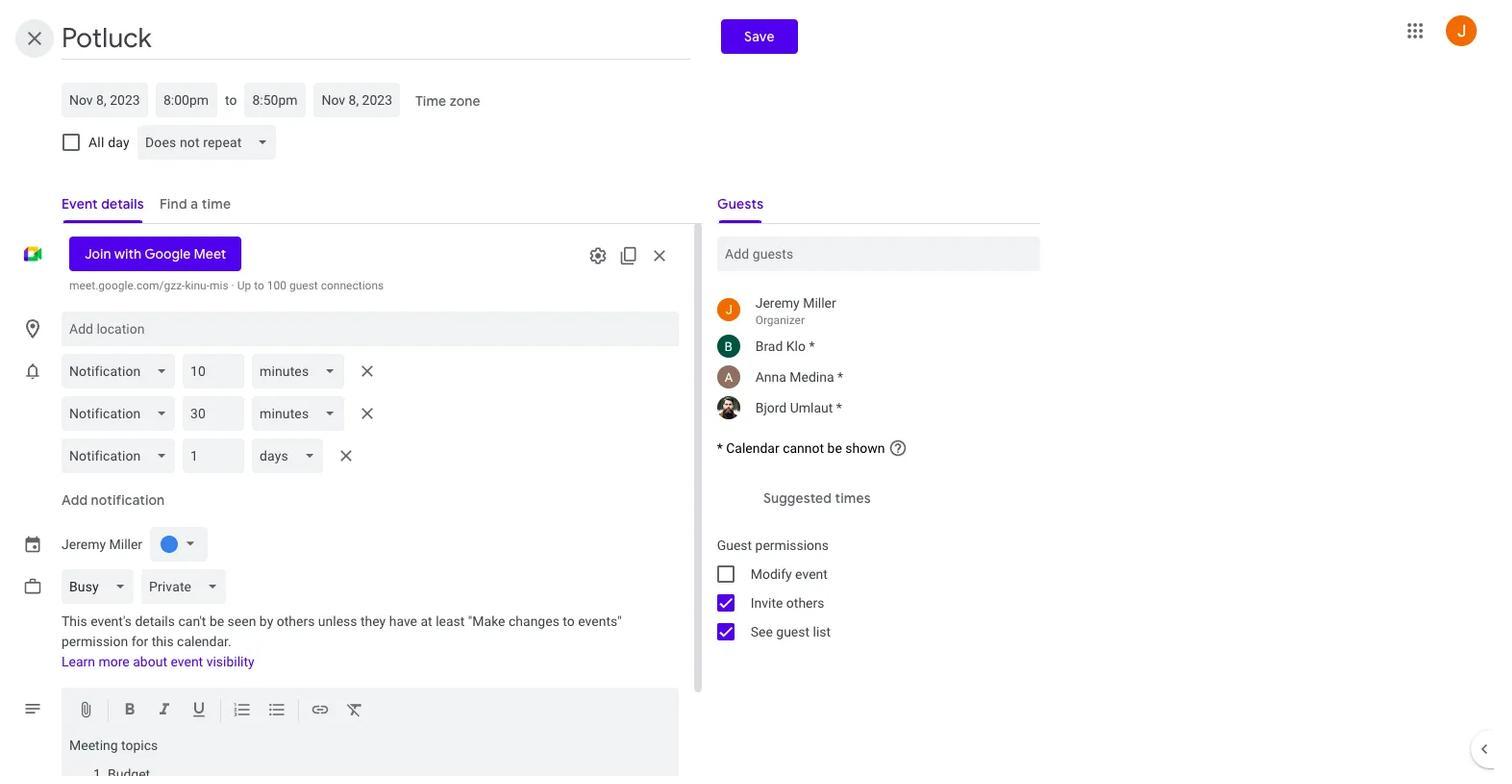 Task type: describe. For each thing, give the bounding box(es) containing it.
least
[[436, 614, 465, 629]]

list
[[813, 624, 831, 640]]

up
[[237, 279, 251, 292]]

·
[[231, 279, 234, 292]]

invite
[[751, 595, 783, 611]]

time zone button
[[408, 84, 489, 118]]

0 horizontal spatial to
[[225, 92, 237, 108]]

numbered list image
[[233, 700, 252, 722]]

see
[[751, 624, 773, 640]]

guest permissions
[[717, 538, 829, 553]]

details
[[135, 614, 175, 629]]

learn more about event visibility link
[[62, 654, 255, 669]]

time zone
[[416, 92, 481, 110]]

30 minutes before element
[[62, 392, 382, 435]]

they
[[361, 614, 386, 629]]

1 day before element
[[62, 435, 382, 477]]

seen
[[228, 614, 256, 629]]

event inside this event's details can't be seen by others unless they have at least "make changes to events" permission for this calendar. learn more about event visibility
[[171, 654, 203, 669]]

connections
[[321, 279, 384, 292]]

Guests text field
[[725, 237, 1033, 271]]

* left calendar
[[717, 440, 723, 456]]

100
[[267, 279, 287, 292]]

this
[[152, 634, 174, 649]]

modify
[[751, 566, 792, 582]]

times
[[835, 490, 871, 507]]

miller for jeremy miller
[[109, 537, 142, 552]]

add
[[62, 491, 88, 509]]

add notification button
[[54, 477, 173, 523]]

zone
[[450, 92, 481, 110]]

more
[[99, 654, 130, 669]]

changes
[[509, 614, 560, 629]]

about
[[133, 654, 167, 669]]

guest inside group
[[776, 624, 810, 640]]

with
[[114, 245, 142, 263]]

unless
[[318, 614, 357, 629]]

Start time text field
[[163, 88, 210, 112]]

miller for jeremy miller organizer
[[803, 295, 837, 311]]

learn
[[62, 654, 95, 669]]

suggested times
[[763, 490, 871, 507]]

event inside group
[[795, 566, 828, 582]]

shown
[[846, 440, 885, 456]]

meet.google.com/gzz-kinu-mis · up to 100 guest connections
[[69, 279, 384, 292]]

join
[[85, 245, 111, 263]]

have
[[389, 614, 417, 629]]

meeting topics
[[69, 738, 158, 753]]

guests invited to this event. tree
[[702, 290, 1040, 423]]

notifications element
[[62, 350, 382, 477]]

mis
[[210, 279, 228, 292]]

event's
[[91, 614, 132, 629]]

join with google meet link
[[69, 237, 242, 271]]

Title text field
[[62, 17, 691, 60]]

* for bjord umlaut *
[[837, 400, 842, 415]]

time
[[416, 92, 447, 110]]

klo
[[787, 339, 806, 354]]

* calendar cannot be shown
[[717, 440, 885, 456]]

brad klo *
[[756, 339, 815, 354]]

anna
[[756, 369, 787, 385]]

permissions
[[756, 538, 829, 553]]



Task type: locate. For each thing, give the bounding box(es) containing it.
2 horizontal spatial to
[[563, 614, 575, 629]]

1 vertical spatial to
[[254, 279, 264, 292]]

bulleted list image
[[267, 700, 287, 722]]

this
[[62, 614, 87, 629]]

modify event
[[751, 566, 828, 582]]

* for anna medina *
[[838, 369, 844, 385]]

minutes in advance for notification number field up 30 minutes before element
[[191, 354, 237, 389]]

Days in advance for notification number field
[[191, 439, 237, 473]]

event down the calendar.
[[171, 654, 203, 669]]

1 horizontal spatial guest
[[776, 624, 810, 640]]

0 horizontal spatial guest
[[289, 279, 318, 292]]

be
[[828, 440, 842, 456], [210, 614, 224, 629]]

2 vertical spatial to
[[563, 614, 575, 629]]

insert link image
[[311, 700, 330, 722]]

jeremy for jeremy miller
[[62, 537, 106, 552]]

minutes in advance for notification number field for 30 minutes before element
[[191, 396, 237, 431]]

0 vertical spatial be
[[828, 440, 842, 456]]

0 horizontal spatial be
[[210, 614, 224, 629]]

meet
[[194, 245, 226, 263]]

0 horizontal spatial miller
[[109, 537, 142, 552]]

notification
[[91, 491, 165, 509]]

0 horizontal spatial jeremy
[[62, 537, 106, 552]]

organizer
[[756, 314, 805, 327]]

*
[[809, 339, 815, 354], [838, 369, 844, 385], [837, 400, 842, 415], [717, 440, 723, 456]]

* right umlaut
[[837, 400, 842, 415]]

to left events"
[[563, 614, 575, 629]]

* for brad klo *
[[809, 339, 815, 354]]

Description text field
[[62, 738, 679, 776]]

suggested times button
[[756, 481, 878, 516]]

1 horizontal spatial miller
[[803, 295, 837, 311]]

bjord
[[756, 400, 787, 415]]

10 minutes before element
[[62, 350, 382, 392]]

others up "see guest list"
[[787, 595, 825, 611]]

invite others
[[751, 595, 825, 611]]

medina
[[790, 369, 834, 385]]

others right by
[[277, 614, 315, 629]]

1 vertical spatial miller
[[109, 537, 142, 552]]

1 horizontal spatial be
[[828, 440, 842, 456]]

guest left the list
[[776, 624, 810, 640]]

End time text field
[[252, 88, 299, 112]]

be left shown
[[828, 440, 842, 456]]

jeremy up organizer
[[756, 295, 800, 311]]

join with google meet
[[85, 245, 226, 263]]

1 vertical spatial event
[[171, 654, 203, 669]]

meeting
[[69, 738, 118, 753]]

guest
[[289, 279, 318, 292], [776, 624, 810, 640]]

see guest list
[[751, 624, 831, 640]]

minutes in advance for notification number field inside 10 minutes before element
[[191, 354, 237, 389]]

suggested
[[763, 490, 832, 507]]

Location text field
[[69, 312, 671, 346]]

jeremy miller
[[62, 537, 142, 552]]

0 vertical spatial miller
[[803, 295, 837, 311]]

add notification
[[62, 491, 165, 509]]

1 horizontal spatial jeremy
[[756, 295, 800, 311]]

group
[[702, 531, 1040, 646]]

jeremy miller organizer
[[756, 295, 837, 327]]

others
[[787, 595, 825, 611], [277, 614, 315, 629]]

to right 'up'
[[254, 279, 264, 292]]

all
[[88, 135, 104, 150]]

save button
[[721, 19, 798, 54]]

underline image
[[189, 700, 209, 722]]

0 vertical spatial minutes in advance for notification number field
[[191, 354, 237, 389]]

at
[[421, 614, 432, 629]]

for
[[131, 634, 148, 649]]

umlaut
[[790, 400, 833, 415]]

to
[[225, 92, 237, 108], [254, 279, 264, 292], [563, 614, 575, 629]]

bjord umlaut tree item
[[702, 392, 1040, 423]]

calendar
[[726, 440, 780, 456]]

1 vertical spatial be
[[210, 614, 224, 629]]

guest
[[717, 538, 752, 553]]

all day
[[88, 135, 130, 150]]

jeremy
[[756, 295, 800, 311], [62, 537, 106, 552]]

event down permissions at right
[[795, 566, 828, 582]]

anna medina tree item
[[702, 362, 1040, 392]]

formatting options toolbar
[[62, 688, 679, 734]]

* inside bjord umlaut tree item
[[837, 400, 842, 415]]

events"
[[578, 614, 622, 629]]

google
[[144, 245, 191, 263]]

italic image
[[155, 700, 174, 722]]

day
[[108, 135, 130, 150]]

kinu-
[[185, 279, 210, 292]]

brad
[[756, 339, 783, 354]]

cannot
[[783, 440, 824, 456]]

1 vertical spatial minutes in advance for notification number field
[[191, 396, 237, 431]]

others inside this event's details can't be seen by others unless they have at least "make changes to events" permission for this calendar. learn more about event visibility
[[277, 614, 315, 629]]

minutes in advance for notification number field up the days in advance for notification 'number field'
[[191, 396, 237, 431]]

End date text field
[[322, 88, 393, 112]]

calendar.
[[177, 634, 231, 649]]

permission
[[62, 634, 128, 649]]

* right medina
[[838, 369, 844, 385]]

1 vertical spatial guest
[[776, 624, 810, 640]]

0 horizontal spatial others
[[277, 614, 315, 629]]

this event's details can't be seen by others unless they have at least "make changes to events" permission for this calendar. learn more about event visibility
[[62, 614, 622, 669]]

0 vertical spatial to
[[225, 92, 237, 108]]

jeremy inside jeremy miller organizer
[[756, 295, 800, 311]]

* right klo
[[809, 339, 815, 354]]

miller up organizer
[[803, 295, 837, 311]]

meet.google.com/gzz-
[[69, 279, 185, 292]]

to inside this event's details can't be seen by others unless they have at least "make changes to events" permission for this calendar. learn more about event visibility
[[563, 614, 575, 629]]

0 vertical spatial jeremy
[[756, 295, 800, 311]]

1 vertical spatial others
[[277, 614, 315, 629]]

0 horizontal spatial event
[[171, 654, 203, 669]]

bold image
[[120, 700, 139, 722]]

be up the calendar.
[[210, 614, 224, 629]]

* inside brad klo tree item
[[809, 339, 815, 354]]

bjord umlaut *
[[756, 400, 842, 415]]

by
[[260, 614, 273, 629]]

event
[[795, 566, 828, 582], [171, 654, 203, 669]]

0 vertical spatial event
[[795, 566, 828, 582]]

others inside group
[[787, 595, 825, 611]]

1 minutes in advance for notification number field from the top
[[191, 354, 237, 389]]

miller down notification at the left of page
[[109, 537, 142, 552]]

to left end time text box
[[225, 92, 237, 108]]

visibility
[[206, 654, 255, 669]]

* inside anna medina "tree item"
[[838, 369, 844, 385]]

1 vertical spatial jeremy
[[62, 537, 106, 552]]

jeremy for jeremy miller organizer
[[756, 295, 800, 311]]

group containing guest permissions
[[702, 531, 1040, 646]]

Start date text field
[[69, 88, 140, 112]]

be inside this event's details can't be seen by others unless they have at least "make changes to events" permission for this calendar. learn more about event visibility
[[210, 614, 224, 629]]

topics
[[121, 738, 158, 753]]

save
[[745, 28, 775, 45]]

None field
[[137, 125, 284, 160], [62, 354, 183, 389], [252, 354, 352, 389], [62, 396, 183, 431], [252, 396, 352, 431], [62, 439, 183, 473], [252, 439, 331, 473], [62, 569, 141, 604], [141, 569, 234, 604], [137, 125, 284, 160], [62, 354, 183, 389], [252, 354, 352, 389], [62, 396, 183, 431], [252, 396, 352, 431], [62, 439, 183, 473], [252, 439, 331, 473], [62, 569, 141, 604], [141, 569, 234, 604]]

jeremy down add
[[62, 537, 106, 552]]

can't
[[178, 614, 206, 629]]

2 minutes in advance for notification number field from the top
[[191, 396, 237, 431]]

"make
[[468, 614, 505, 629]]

guest right 100
[[289, 279, 318, 292]]

minutes in advance for notification number field inside 30 minutes before element
[[191, 396, 237, 431]]

anna medina *
[[756, 369, 844, 385]]

1 horizontal spatial to
[[254, 279, 264, 292]]

0 vertical spatial others
[[787, 595, 825, 611]]

miller
[[803, 295, 837, 311], [109, 537, 142, 552]]

minutes in advance for notification number field for 10 minutes before element on the left of page
[[191, 354, 237, 389]]

1 horizontal spatial others
[[787, 595, 825, 611]]

remove formatting image
[[345, 700, 365, 722]]

1 horizontal spatial event
[[795, 566, 828, 582]]

Minutes in advance for notification number field
[[191, 354, 237, 389], [191, 396, 237, 431]]

jeremy miller, organizer tree item
[[702, 290, 1040, 331]]

0 vertical spatial guest
[[289, 279, 318, 292]]

miller inside jeremy miller organizer
[[803, 295, 837, 311]]

brad klo tree item
[[702, 331, 1040, 362]]



Task type: vqa. For each thing, say whether or not it's contained in the screenshot.
mon
no



